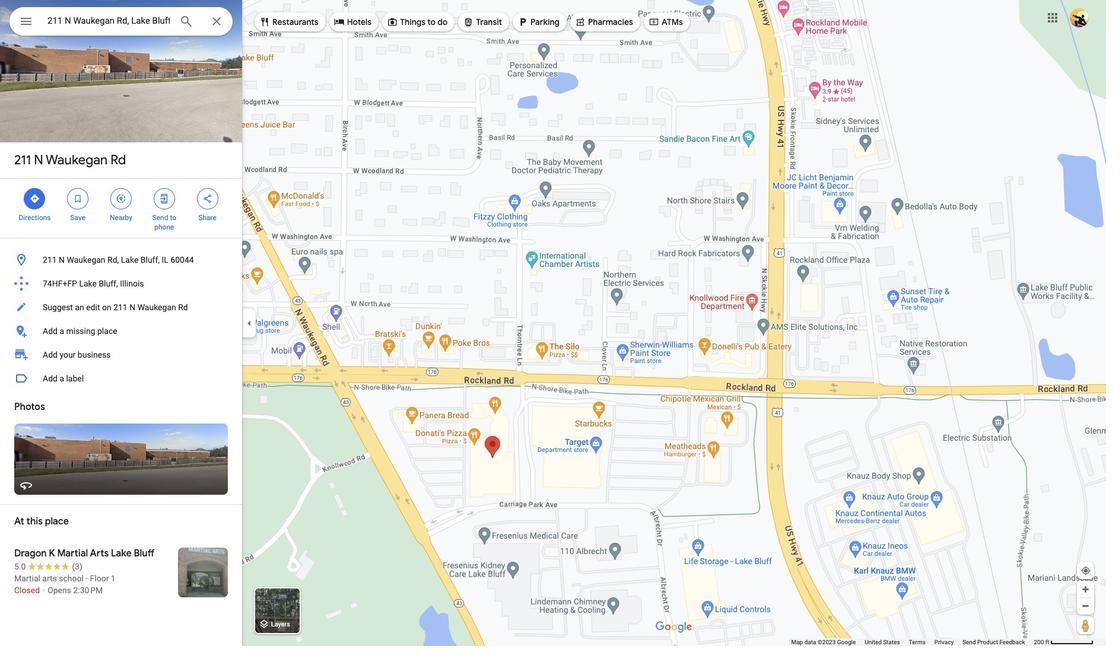 Task type: vqa. For each thing, say whether or not it's contained in the screenshot.


Task type: locate. For each thing, give the bounding box(es) containing it.
map data ©2023 google
[[791, 639, 856, 646]]

1 horizontal spatial rd
[[178, 303, 188, 312]]

google account: ben nelson  
(ben.nelson1980@gmail.com) image
[[1070, 8, 1089, 27]]

do
[[437, 17, 448, 27]]

n
[[34, 152, 43, 169], [59, 255, 65, 265], [129, 303, 135, 312]]

1 horizontal spatial send
[[962, 639, 976, 646]]

illinois
[[120, 279, 144, 288]]

martial inside martial arts school · floor 1 closed ⋅ opens 2:30 pm
[[14, 574, 40, 583]]

0 vertical spatial lake
[[121, 255, 138, 265]]

200 ft
[[1034, 639, 1049, 646]]

1 horizontal spatial place
[[97, 326, 117, 336]]

label
[[66, 374, 84, 383]]

2 add from the top
[[43, 350, 58, 360]]

0 vertical spatial a
[[60, 326, 64, 336]]

lake right rd,
[[121, 255, 138, 265]]

0 horizontal spatial rd
[[111, 152, 126, 169]]

n down illinois
[[129, 303, 135, 312]]

united states
[[865, 639, 900, 646]]

waukegan up 74hf+fp lake bluff, illinois
[[67, 255, 105, 265]]

0 horizontal spatial place
[[45, 516, 69, 527]]

lake up edit at left top
[[79, 279, 97, 288]]


[[387, 15, 398, 28]]

states
[[883, 639, 900, 646]]

0 vertical spatial n
[[34, 152, 43, 169]]

send
[[152, 214, 168, 222], [962, 639, 976, 646]]

0 vertical spatial martial
[[57, 548, 88, 560]]

waukegan up 
[[46, 152, 108, 169]]

atms
[[662, 17, 683, 27]]

add for add a missing place
[[43, 326, 58, 336]]

1 vertical spatial to
[[170, 214, 176, 222]]

2 horizontal spatial n
[[129, 303, 135, 312]]

2 vertical spatial lake
[[111, 548, 132, 560]]

to inside send to phone
[[170, 214, 176, 222]]

0 horizontal spatial send
[[152, 214, 168, 222]]

rd up 
[[111, 152, 126, 169]]

school
[[59, 574, 84, 583]]

to up phone at the left top of the page
[[170, 214, 176, 222]]

send up phone at the left top of the page
[[152, 214, 168, 222]]

actions for 211 n waukegan rd region
[[0, 179, 242, 238]]

directions
[[19, 214, 51, 222]]

send to phone
[[152, 214, 176, 231]]

0 vertical spatial place
[[97, 326, 117, 336]]


[[648, 15, 659, 28]]

1 vertical spatial send
[[962, 639, 976, 646]]

2 horizontal spatial 211
[[113, 303, 127, 312]]

send inside 'button'
[[962, 639, 976, 646]]

None field
[[47, 14, 170, 28]]

lake inside button
[[121, 255, 138, 265]]

add a label
[[43, 374, 84, 383]]

n up ""
[[34, 152, 43, 169]]

waukegan down illinois
[[137, 303, 176, 312]]

bluff, inside "button"
[[99, 279, 118, 288]]

1
[[111, 574, 116, 583]]

0 horizontal spatial 211
[[14, 152, 31, 169]]

 parking
[[517, 15, 560, 28]]

5.0
[[14, 562, 26, 571]]

lake for rd,
[[121, 255, 138, 265]]

0 vertical spatial waukegan
[[46, 152, 108, 169]]

n for 211 n waukegan rd
[[34, 152, 43, 169]]

200
[[1034, 639, 1044, 646]]

211 n waukegan rd
[[14, 152, 126, 169]]

send inside send to phone
[[152, 214, 168, 222]]

rd inside button
[[178, 303, 188, 312]]

google
[[837, 639, 856, 646]]

1 vertical spatial martial
[[14, 574, 40, 583]]

martial up the closed
[[14, 574, 40, 583]]

211 N Waukegan Rd, Lake Bluff, IL 60044 field
[[9, 7, 233, 36]]

place right this
[[45, 516, 69, 527]]

5.0 stars 3 reviews image
[[14, 561, 82, 573]]

place inside button
[[97, 326, 117, 336]]

1 vertical spatial waukegan
[[67, 255, 105, 265]]

parking
[[531, 17, 560, 27]]

a
[[60, 326, 64, 336], [60, 374, 64, 383]]


[[159, 192, 170, 205]]

add a missing place button
[[0, 319, 242, 343]]

 pharmacies
[[575, 15, 633, 28]]

rd,
[[107, 255, 119, 265]]


[[73, 192, 83, 205]]

add for add a label
[[43, 374, 58, 383]]

1 horizontal spatial 211
[[43, 255, 57, 265]]

 things to do
[[387, 15, 448, 28]]

60044
[[170, 255, 194, 265]]

united states button
[[865, 638, 900, 646]]

add
[[43, 326, 58, 336], [43, 350, 58, 360], [43, 374, 58, 383]]

send left product
[[962, 639, 976, 646]]

0 vertical spatial send
[[152, 214, 168, 222]]

waukegan
[[46, 152, 108, 169], [67, 255, 105, 265], [137, 303, 176, 312]]

a left missing
[[60, 326, 64, 336]]

martial up (3)
[[57, 548, 88, 560]]

closed
[[14, 586, 40, 595]]

a left the label
[[60, 374, 64, 383]]

footer containing map data ©2023 google
[[791, 638, 1034, 646]]

1 vertical spatial lake
[[79, 279, 97, 288]]

1 horizontal spatial n
[[59, 255, 65, 265]]

zoom in image
[[1081, 585, 1090, 594]]

bluff, left illinois
[[99, 279, 118, 288]]

add left your
[[43, 350, 58, 360]]

photos
[[14, 401, 45, 413]]

place down on on the top left of the page
[[97, 326, 117, 336]]

terms
[[909, 639, 926, 646]]

0 vertical spatial to
[[427, 17, 436, 27]]

rd down 60044
[[178, 303, 188, 312]]

0 horizontal spatial bluff,
[[99, 279, 118, 288]]

add down suggest
[[43, 326, 58, 336]]

211 up ""
[[14, 152, 31, 169]]

3 add from the top
[[43, 374, 58, 383]]

send for send product feedback
[[962, 639, 976, 646]]

1 horizontal spatial to
[[427, 17, 436, 27]]

feedback
[[999, 639, 1025, 646]]

1 vertical spatial add
[[43, 350, 58, 360]]

1 vertical spatial rd
[[178, 303, 188, 312]]

1 vertical spatial bluff,
[[99, 279, 118, 288]]

1 vertical spatial n
[[59, 255, 65, 265]]

0 horizontal spatial n
[[34, 152, 43, 169]]


[[517, 15, 528, 28]]

211 up 74hf+fp
[[43, 255, 57, 265]]

transit
[[476, 17, 502, 27]]

⋅
[[42, 586, 45, 595]]

to
[[427, 17, 436, 27], [170, 214, 176, 222]]

2 a from the top
[[60, 374, 64, 383]]

n up 74hf+fp
[[59, 255, 65, 265]]

1 add from the top
[[43, 326, 58, 336]]

add for add your business
[[43, 350, 58, 360]]

martial
[[57, 548, 88, 560], [14, 574, 40, 583]]

1 vertical spatial a
[[60, 374, 64, 383]]

opens
[[48, 586, 71, 595]]

bluff, left il
[[140, 255, 160, 265]]

waukegan for rd
[[46, 152, 108, 169]]

phone
[[154, 223, 174, 231]]

lake right "arts"
[[111, 548, 132, 560]]

1 a from the top
[[60, 326, 64, 336]]

 search field
[[9, 7, 233, 38]]

211 right on on the top left of the page
[[113, 303, 127, 312]]

0 vertical spatial add
[[43, 326, 58, 336]]

0 horizontal spatial to
[[170, 214, 176, 222]]

add left the label
[[43, 374, 58, 383]]

united
[[865, 639, 882, 646]]

2 vertical spatial 211
[[113, 303, 127, 312]]

1 vertical spatial 211
[[43, 255, 57, 265]]

nearby
[[110, 214, 132, 222]]

0 horizontal spatial martial
[[14, 574, 40, 583]]

1 horizontal spatial bluff,
[[140, 255, 160, 265]]

0 vertical spatial bluff,
[[140, 255, 160, 265]]

0 vertical spatial 211
[[14, 152, 31, 169]]

privacy
[[934, 639, 954, 646]]

lake for arts
[[111, 548, 132, 560]]


[[19, 13, 33, 30]]

n for 211 n waukegan rd, lake bluff, il 60044
[[59, 255, 65, 265]]

privacy button
[[934, 638, 954, 646]]

waukegan for rd,
[[67, 255, 105, 265]]

211
[[14, 152, 31, 169], [43, 255, 57, 265], [113, 303, 127, 312]]

at this place
[[14, 516, 69, 527]]

2 vertical spatial add
[[43, 374, 58, 383]]

2:30 pm
[[73, 586, 103, 595]]

lake
[[121, 255, 138, 265], [79, 279, 97, 288], [111, 548, 132, 560]]

footer
[[791, 638, 1034, 646]]

to left do
[[427, 17, 436, 27]]

arts
[[42, 574, 57, 583]]



Task type: describe. For each thing, give the bounding box(es) containing it.
0 vertical spatial rd
[[111, 152, 126, 169]]

product
[[977, 639, 998, 646]]

211 for 211 n waukegan rd
[[14, 152, 31, 169]]

data
[[804, 639, 816, 646]]

 hotels
[[334, 15, 372, 28]]

74hf+fp
[[43, 279, 77, 288]]

dragon
[[14, 548, 47, 560]]

business
[[78, 350, 111, 360]]

add your business link
[[0, 343, 242, 367]]

hotels
[[347, 17, 372, 27]]


[[259, 15, 270, 28]]

map
[[791, 639, 803, 646]]

©2023
[[818, 639, 836, 646]]

2 vertical spatial waukegan
[[137, 303, 176, 312]]

ft
[[1045, 639, 1049, 646]]

save
[[70, 214, 85, 222]]

211 for 211 n waukegan rd, lake bluff, il 60044
[[43, 255, 57, 265]]

211 n waukegan rd, lake bluff, il 60044 button
[[0, 248, 242, 272]]

send for send to phone
[[152, 214, 168, 222]]

missing
[[66, 326, 95, 336]]

add a missing place
[[43, 326, 117, 336]]

layers
[[271, 621, 290, 629]]

lake inside "button"
[[79, 279, 97, 288]]

 button
[[9, 7, 43, 38]]

show your location image
[[1080, 565, 1091, 576]]


[[202, 192, 213, 205]]

il
[[162, 255, 168, 265]]


[[334, 15, 345, 28]]

things
[[400, 17, 425, 27]]

martial arts school · floor 1 closed ⋅ opens 2:30 pm
[[14, 574, 116, 595]]

suggest
[[43, 303, 73, 312]]

add a label button
[[0, 367, 242, 390]]

to inside  things to do
[[427, 17, 436, 27]]

211 n waukegan rd main content
[[0, 0, 242, 646]]

211 n waukegan rd, lake bluff, il 60044
[[43, 255, 194, 265]]

send product feedback
[[962, 639, 1025, 646]]

k
[[49, 548, 55, 560]]

a for missing
[[60, 326, 64, 336]]

google maps element
[[0, 0, 1106, 646]]

·
[[86, 574, 88, 583]]

terms button
[[909, 638, 926, 646]]

2 vertical spatial n
[[129, 303, 135, 312]]

bluff, inside button
[[140, 255, 160, 265]]

arts
[[90, 548, 109, 560]]

your
[[60, 350, 76, 360]]

show street view coverage image
[[1077, 616, 1094, 634]]


[[463, 15, 474, 28]]

collapse side panel image
[[243, 317, 256, 330]]

share
[[198, 214, 216, 222]]

suggest an edit on 211 n waukegan rd
[[43, 303, 188, 312]]

1 vertical spatial place
[[45, 516, 69, 527]]

 transit
[[463, 15, 502, 28]]

74hf+fp lake bluff, illinois
[[43, 279, 144, 288]]

bluff
[[134, 548, 154, 560]]

74hf+fp lake bluff, illinois button
[[0, 272, 242, 295]]

zoom out image
[[1081, 602, 1090, 611]]

footer inside google maps element
[[791, 638, 1034, 646]]

at
[[14, 516, 24, 527]]

dragon k martial arts lake bluff
[[14, 548, 154, 560]]


[[575, 15, 586, 28]]

send product feedback button
[[962, 638, 1025, 646]]

1 horizontal spatial martial
[[57, 548, 88, 560]]

add your business
[[43, 350, 111, 360]]

restaurants
[[272, 17, 318, 27]]

none field inside 211 n waukegan rd, lake bluff, il 60044 field
[[47, 14, 170, 28]]

 atms
[[648, 15, 683, 28]]

this
[[26, 516, 43, 527]]

pharmacies
[[588, 17, 633, 27]]

200 ft button
[[1034, 639, 1094, 646]]

(3)
[[72, 562, 82, 571]]


[[29, 192, 40, 205]]

suggest an edit on 211 n waukegan rd button
[[0, 295, 242, 319]]

floor
[[90, 574, 109, 583]]

a for label
[[60, 374, 64, 383]]

an
[[75, 303, 84, 312]]

edit
[[86, 303, 100, 312]]

on
[[102, 303, 111, 312]]

 restaurants
[[259, 15, 318, 28]]



